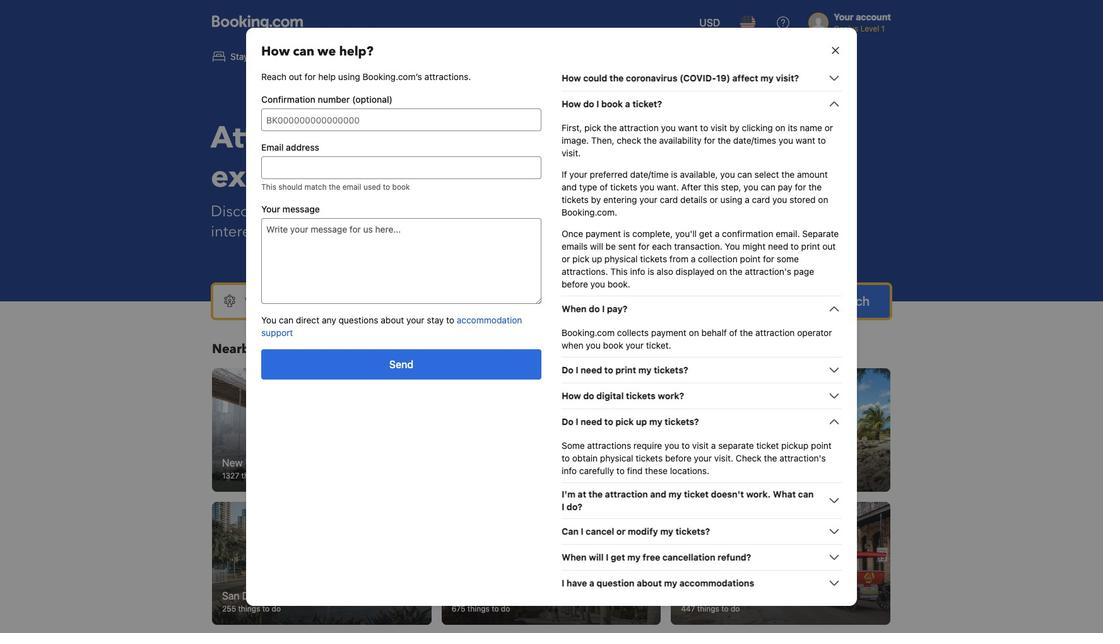 Task type: describe. For each thing, give the bounding box(es) containing it.
do inside how do i book a ticket? "dropdown button"
[[583, 98, 594, 109]]

1 card from the left
[[660, 194, 678, 205]]

to inside new york 1327 things to do
[[266, 471, 273, 481]]

print inside dropdown button
[[616, 365, 636, 375]]

by inside first, pick the attraction you want to visit by clicking on its name or image. then, check the availability for the date/times you want to visit.
[[730, 122, 740, 133]]

how do i book a ticket? element
[[562, 111, 842, 291]]

pick inside first, pick the attraction you want to visit by clicking on its name or image. then, check the availability for the date/times you want to visit.
[[585, 122, 602, 133]]

and inside "if your preferred date/time is available, you can select the amount and type of tickets you want. after this step, you can pay for the tickets by entering your card details or using a card you stored on booking.com."
[[562, 181, 577, 192]]

things right 675
[[468, 605, 490, 614]]

0 vertical spatial attractions.
[[425, 71, 471, 82]]

0 vertical spatial experiences
[[211, 157, 390, 198]]

1 horizontal spatial is
[[648, 266, 655, 277]]

if your preferred date/time is available, you can select the amount and type of tickets you want. after this step, you can pay for the tickets by entering your card details or using a card you stored on booking.com.
[[562, 169, 829, 217]]

email.
[[776, 228, 800, 239]]

nearby
[[212, 341, 257, 358]]

once
[[562, 228, 583, 239]]

attraction's inside once payment is complete, you'll get a confirmation email. separate emails will be sent for each transaction. you might need to print out or pick up physical tickets from a collection point for some attractions. this info is also displayed on the attraction's page before you book.
[[745, 266, 792, 277]]

1327
[[222, 471, 239, 481]]

then,
[[591, 135, 615, 146]]

you inside once payment is complete, you'll get a confirmation email. separate emails will be sent for each transaction. you might need to print out or pick up physical tickets from a collection point for some attractions. this info is also displayed on the attraction's page before you book.
[[591, 279, 605, 289]]

accommodation support link
[[261, 315, 522, 338]]

675
[[452, 605, 466, 614]]

to inside san diego 255 things to do
[[262, 605, 270, 614]]

point inside some attractions require you to visit a separate ticket pickup point to obtain physical tickets before your visit. check the attraction's info carefully to find these locations.
[[811, 440, 832, 451]]

a inside how do i book a ticket? "dropdown button"
[[625, 98, 631, 109]]

this inside "this should match the email used to book" alert
[[261, 182, 276, 192]]

1 vertical spatial experiences
[[413, 201, 497, 222]]

attractions inside some attractions require you to visit a separate ticket pickup point to obtain physical tickets before your visit. check the attraction's info carefully to find these locations.
[[587, 440, 631, 451]]

about inside dropdown button
[[637, 578, 662, 589]]

a inside i have a question about my accommodations dropdown button
[[590, 578, 595, 589]]

things for west
[[697, 471, 719, 481]]

and down "this should match the email used to book" alert
[[383, 201, 410, 222]]

can i cancel or modify my tickets? button
[[562, 524, 842, 539]]

my left free
[[628, 552, 641, 563]]

new
[[222, 457, 243, 469]]

activities,
[[387, 117, 526, 159]]

miami image
[[442, 502, 661, 626]]

do i need to pick up my tickets? button
[[562, 414, 842, 430]]

this should match the email used to book
[[261, 182, 410, 192]]

things for diego
[[238, 605, 260, 614]]

book inside "dropdown button"
[[602, 98, 623, 109]]

first,
[[562, 122, 582, 133]]

my up require
[[649, 416, 663, 427]]

should
[[279, 182, 302, 192]]

using inside "if your preferred date/time is available, you can select the amount and type of tickets you want. after this step, you can pay for the tickets by entering your card details or using a card you stored on booking.com."
[[721, 194, 743, 205]]

before inside once payment is complete, you'll get a confirmation email. separate emails will be sent for each transaction. you might need to print out or pick up physical tickets from a collection point for some attractions. this info is also displayed on the attraction's page before you book.
[[562, 279, 588, 289]]

do i need to print my tickets?
[[562, 365, 689, 375]]

free
[[643, 552, 661, 563]]

key west image
[[671, 369, 891, 492]]

visit?
[[776, 72, 799, 83]]

tickets? for do i need to print my tickets?
[[654, 365, 689, 375]]

for left help
[[305, 71, 316, 82]]

the inside once payment is complete, you'll get a confirmation email. separate emails will be sent for each transaction. you might need to print out or pick up physical tickets from a collection point for some attractions. this info is also displayed on the attraction's page before you book.
[[730, 266, 743, 277]]

booking.com image
[[212, 15, 303, 30]]

how for how do digital tickets work?
[[562, 390, 581, 401]]

to inside attractions, activities, and experiences discover new attractions and experiences to match your interests and travel style
[[501, 201, 515, 222]]

get inside once payment is complete, you'll get a confirmation email. separate emails will be sent for each transaction. you might need to print out or pick up physical tickets from a collection point for some attractions. this info is also displayed on the attraction's page before you book.
[[699, 228, 713, 239]]

how do i book a ticket? button
[[562, 96, 842, 111]]

do inside key west 207 things to do
[[730, 471, 740, 481]]

any
[[322, 315, 336, 325]]

separate
[[719, 440, 754, 451]]

if
[[562, 169, 567, 180]]

or inside "if your preferred date/time is available, you can select the amount and type of tickets you want. after this step, you can pay for the tickets by entering your card details or using a card you stored on booking.com."
[[710, 194, 718, 205]]

attraction for doesn't
[[605, 489, 648, 500]]

refund?
[[718, 552, 752, 563]]

you down pay
[[773, 194, 788, 205]]

info inside once payment is complete, you'll get a confirmation email. separate emails will be sent for each transaction. you might need to print out or pick up physical tickets from a collection point for some attractions. this info is also displayed on the attraction's page before you book.
[[630, 266, 646, 277]]

cancel
[[586, 526, 614, 537]]

do for do i need to print my tickets?
[[562, 365, 574, 375]]

my down 'ticket.'
[[639, 365, 652, 375]]

a up transaction.
[[715, 228, 720, 239]]

to inside alert
[[383, 182, 390, 192]]

when do i pay?
[[562, 303, 628, 314]]

tickets down type
[[562, 194, 589, 205]]

of inside the booking.com collects payment on behalf of the attraction operator when you book your ticket.
[[730, 327, 738, 338]]

(optional)
[[352, 94, 393, 104]]

this
[[704, 181, 719, 192]]

out inside once payment is complete, you'll get a confirmation email. separate emails will be sent for each transaction. you might need to print out or pick up physical tickets from a collection point for some attractions. this info is also displayed on the attraction's page before you book.
[[823, 241, 836, 252]]

visit inside some attractions require you to visit a separate ticket pickup point to obtain physical tickets before your visit. check the attraction's info carefully to find these locations.
[[692, 440, 709, 451]]

west
[[701, 457, 724, 469]]

you down its
[[779, 135, 794, 146]]

447
[[681, 605, 695, 614]]

ticket inside some attractions require you to visit a separate ticket pickup point to obtain physical tickets before your visit. check the attraction's info carefully to find these locations.
[[757, 440, 779, 451]]

or inside once payment is complete, you'll get a confirmation email. separate emails will be sent for each transaction. you might need to print out or pick up physical tickets from a collection point for some attractions. this info is also displayed on the attraction's page before you book.
[[562, 253, 570, 264]]

search
[[830, 294, 870, 309]]

point inside once payment is complete, you'll get a confirmation email. separate emails will be sent for each transaction. you might need to print out or pick up physical tickets from a collection point for some attractions. this info is also displayed on the attraction's page before you book.
[[740, 253, 761, 264]]

Your message text field
[[261, 218, 542, 304]]

coronavirus
[[626, 72, 678, 83]]

each
[[652, 241, 672, 252]]

flight + hotel
[[363, 51, 418, 62]]

675 things to do link
[[442, 502, 661, 626]]

could
[[583, 72, 608, 83]]

work.
[[746, 489, 771, 500]]

do inside 675 things to do link
[[501, 605, 510, 614]]

your down "want."
[[640, 194, 658, 205]]

date/time
[[630, 169, 669, 180]]

email
[[261, 142, 284, 152]]

can
[[562, 526, 579, 537]]

some attractions require you to visit a separate ticket pickup point to obtain physical tickets before your visit. check the attraction's info carefully to find these locations.
[[562, 440, 832, 476]]

when for when will i get my free cancellation refund?
[[562, 552, 587, 563]]

its
[[788, 122, 798, 133]]

flight
[[363, 51, 386, 62]]

for down the complete,
[[639, 241, 650, 252]]

once payment is complete, you'll get a confirmation email. separate emails will be sent for each transaction. you might need to print out or pick up physical tickets from a collection point for some attractions. this info is also displayed on the attraction's page before you book.
[[562, 228, 839, 289]]

first, pick the attraction you want to visit by clicking on its name or image. then, check the availability for the date/times you want to visit.
[[562, 122, 833, 158]]

pick inside dropdown button
[[616, 416, 634, 427]]

locations.
[[670, 466, 710, 476]]

san
[[222, 591, 240, 602]]

help?
[[339, 43, 374, 60]]

to inside key west 207 things to do
[[721, 471, 728, 481]]

of inside "if your preferred date/time is available, you can select the amount and type of tickets you want. after this step, you can pay for the tickets by entering your card details or using a card you stored on booking.com."
[[600, 181, 608, 192]]

accommodations
[[680, 578, 755, 589]]

i left have
[[562, 578, 565, 589]]

match inside attractions, activities, and experiences discover new attractions and experiences to match your interests and travel style
[[519, 201, 561, 222]]

used
[[364, 182, 381, 192]]

your inside the booking.com collects payment on behalf of the attraction operator when you book your ticket.
[[626, 340, 644, 351]]

you'll
[[675, 228, 697, 239]]

check
[[617, 135, 642, 146]]

reach
[[261, 71, 287, 82]]

i down cancel on the bottom right
[[606, 552, 609, 563]]

your message
[[261, 204, 320, 214]]

up inside once payment is complete, you'll get a confirmation email. separate emails will be sent for each transaction. you might need to print out or pick up physical tickets from a collection point for some attractions. this info is also displayed on the attraction's page before you book.
[[592, 253, 602, 264]]

how for how do i book a ticket?
[[562, 98, 581, 109]]

payment inside the booking.com collects payment on behalf of the attraction operator when you book your ticket.
[[651, 327, 687, 338]]

message
[[283, 204, 320, 214]]

on inside first, pick the attraction you want to visit by clicking on its name or image. then, check the availability for the date/times you want to visit.
[[776, 122, 786, 133]]

you up availability
[[661, 122, 676, 133]]

0 horizontal spatial using
[[338, 71, 360, 82]]

this inside once payment is complete, you'll get a confirmation email. separate emails will be sent for each transaction. you might need to print out or pick up physical tickets from a collection point for some attractions. this info is also displayed on the attraction's page before you book.
[[611, 266, 628, 277]]

you right step,
[[744, 181, 759, 192]]

new york image
[[212, 369, 432, 492]]

confirmation number (optional)
[[261, 94, 393, 104]]

info inside some attractions require you to visit a separate ticket pickup point to obtain physical tickets before your visit. check the attraction's info carefully to find these locations.
[[562, 466, 577, 476]]

the inside the booking.com collects payment on behalf of the attraction operator when you book your ticket.
[[740, 327, 753, 338]]

do inside new york 1327 things to do
[[275, 471, 284, 481]]

details
[[681, 194, 708, 205]]

when
[[562, 340, 584, 351]]

for left some
[[763, 253, 775, 264]]

flights
[[294, 51, 322, 62]]

on inside the booking.com collects payment on behalf of the attraction operator when you book your ticket.
[[689, 327, 699, 338]]

i right can
[[581, 526, 584, 537]]

i down when
[[576, 365, 579, 375]]

visit. inside some attractions require you to visit a separate ticket pickup point to obtain physical tickets before your visit. check the attraction's info carefully to find these locations.
[[715, 453, 734, 464]]

email address
[[261, 142, 319, 152]]

tickets? for can i cancel or modify my tickets?
[[676, 526, 710, 537]]

the inside alert
[[329, 182, 340, 192]]

attraction inside the booking.com collects payment on behalf of the attraction operator when you book your ticket.
[[756, 327, 795, 338]]

after
[[682, 181, 702, 192]]

digital
[[597, 390, 624, 401]]

send button
[[261, 349, 542, 380]]

book.
[[608, 279, 631, 289]]

questions
[[339, 315, 378, 325]]

for inside first, pick the attraction you want to visit by clicking on its name or image. then, check the availability for the date/times you want to visit.
[[704, 135, 716, 146]]

match inside alert
[[305, 182, 327, 192]]

book inside the booking.com collects payment on behalf of the attraction operator when you book your ticket.
[[603, 340, 624, 351]]

destinations
[[260, 341, 336, 358]]

when do i pay? button
[[562, 301, 842, 317]]

i up some
[[576, 416, 579, 427]]

name
[[800, 122, 823, 133]]

Email address email field
[[261, 156, 542, 179]]

clicking
[[742, 122, 773, 133]]

diego
[[242, 591, 269, 602]]

the inside some attractions require you to visit a separate ticket pickup point to obtain physical tickets before your visit. check the attraction's info carefully to find these locations.
[[764, 453, 777, 464]]

(covid-
[[680, 72, 716, 83]]

on inside once payment is complete, you'll get a confirmation email. separate emails will be sent for each transaction. you might need to print out or pick up physical tickets from a collection point for some attractions. this info is also displayed on the attraction's page before you book.
[[717, 266, 727, 277]]

675 things to do
[[452, 605, 510, 614]]

get inside dropdown button
[[611, 552, 625, 563]]

you up step,
[[721, 169, 735, 180]]

need for do i need to pick up my tickets?
[[581, 416, 602, 427]]

you inside once payment is complete, you'll get a confirmation email. separate emails will be sent for each transaction. you might need to print out or pick up physical tickets from a collection point for some attractions. this info is also displayed on the attraction's page before you book.
[[725, 241, 740, 252]]

sent
[[619, 241, 636, 252]]

can down select
[[761, 181, 776, 192]]

obtain
[[572, 453, 598, 464]]

i inside "dropdown button"
[[597, 98, 599, 109]]

ticket?
[[633, 98, 662, 109]]



Task type: vqa. For each thing, say whether or not it's contained in the screenshot.
when
yes



Task type: locate. For each thing, give the bounding box(es) containing it.
1 horizontal spatial attractions
[[587, 440, 631, 451]]

0 horizontal spatial visit.
[[562, 147, 581, 158]]

1 vertical spatial of
[[730, 327, 738, 338]]

do right 675
[[501, 605, 510, 614]]

0 horizontal spatial get
[[611, 552, 625, 563]]

1 vertical spatial ticket
[[684, 489, 709, 500]]

need for do i need to print my tickets?
[[581, 365, 602, 375]]

collects
[[617, 327, 649, 338]]

a inside "if your preferred date/time is available, you can select the amount and type of tickets you want. after this step, you can pay for the tickets by entering your card details or using a card you stored on booking.com."
[[745, 194, 750, 205]]

when will i get my free cancellation refund?
[[562, 552, 752, 563]]

visit. down image.
[[562, 147, 581, 158]]

1 do from the top
[[562, 365, 574, 375]]

using
[[338, 71, 360, 82], [721, 194, 743, 205]]

of right the behalf
[[730, 327, 738, 338]]

attraction up check
[[620, 122, 659, 133]]

experiences
[[211, 157, 390, 198], [413, 201, 497, 222]]

1 vertical spatial attraction's
[[780, 453, 826, 464]]

tickets up entering
[[611, 181, 638, 192]]

447 things to do link
[[671, 502, 891, 626]]

book inside alert
[[392, 182, 410, 192]]

0 vertical spatial print
[[802, 241, 820, 252]]

tickets up do i need to pick up my tickets? on the bottom right of the page
[[626, 390, 656, 401]]

0 horizontal spatial attractions
[[308, 201, 379, 222]]

carefully
[[579, 466, 614, 476]]

attraction inside i'm at the attraction and my ticket doesn't work. what can i do?
[[605, 489, 648, 500]]

visit up key
[[692, 440, 709, 451]]

attractions inside attractions, activities, and experiences discover new attractions and experiences to match your interests and travel style
[[308, 201, 379, 222]]

attractions, activities, and experiences discover new attractions and experiences to match your interests and travel style
[[211, 117, 596, 242]]

0 horizontal spatial is
[[624, 228, 630, 239]]

to
[[700, 122, 709, 133], [818, 135, 826, 146], [383, 182, 390, 192], [501, 201, 515, 222], [791, 241, 799, 252], [446, 315, 455, 325], [605, 365, 613, 375], [605, 416, 613, 427], [682, 440, 690, 451], [562, 453, 570, 464], [617, 466, 625, 476], [266, 471, 273, 481], [721, 471, 728, 481], [262, 605, 270, 614], [492, 605, 499, 614], [722, 605, 729, 614]]

0 horizontal spatial match
[[305, 182, 327, 192]]

1 vertical spatial about
[[637, 578, 662, 589]]

0 vertical spatial you
[[725, 241, 740, 252]]

on right stored
[[818, 194, 829, 205]]

tickets inside once payment is complete, you'll get a confirmation email. separate emails will be sent for each transaction. you might need to print out or pick up physical tickets from a collection point for some attractions. this info is also displayed on the attraction's page before you book.
[[640, 253, 667, 264]]

out
[[289, 71, 302, 82], [823, 241, 836, 252]]

print up "how do digital tickets work?"
[[616, 365, 636, 375]]

physical down sent
[[605, 253, 638, 264]]

info up book.
[[630, 266, 646, 277]]

1 vertical spatial match
[[519, 201, 561, 222]]

2 when from the top
[[562, 552, 587, 563]]

0 horizontal spatial by
[[591, 194, 601, 205]]

0 vertical spatial do
[[562, 365, 574, 375]]

0 vertical spatial about
[[381, 315, 404, 325]]

a right have
[[590, 578, 595, 589]]

0 vertical spatial visit
[[711, 122, 727, 133]]

1 horizontal spatial payment
[[651, 327, 687, 338]]

1 vertical spatial info
[[562, 466, 577, 476]]

address
[[286, 142, 319, 152]]

and down your message
[[273, 222, 299, 242]]

send
[[389, 359, 414, 370]]

0 horizontal spatial before
[[562, 279, 588, 289]]

availability
[[659, 135, 702, 146]]

point
[[740, 253, 761, 264], [811, 440, 832, 451]]

1 horizontal spatial this
[[611, 266, 628, 277]]

print inside once payment is complete, you'll get a confirmation email. separate emails will be sent for each transaction. you might need to print out or pick up physical tickets from a collection point for some attractions. this info is also displayed on the attraction's page before you book.
[[802, 241, 820, 252]]

email
[[343, 182, 361, 192]]

or down "this"
[[710, 194, 718, 205]]

will inside dropdown button
[[589, 552, 604, 563]]

confirmation
[[261, 94, 316, 104]]

visit.
[[562, 147, 581, 158], [715, 453, 734, 464]]

things
[[241, 471, 264, 481], [697, 471, 719, 481], [238, 605, 260, 614], [468, 605, 490, 614], [698, 605, 720, 614]]

i inside 'dropdown button'
[[602, 303, 605, 314]]

can right the what
[[798, 489, 814, 500]]

match
[[305, 182, 327, 192], [519, 201, 561, 222]]

2 card from the left
[[752, 194, 770, 205]]

las vegas image
[[442, 369, 661, 492]]

my right modify
[[660, 526, 674, 537]]

help
[[318, 71, 336, 82]]

can up step,
[[738, 169, 752, 180]]

1 vertical spatial out
[[823, 241, 836, 252]]

0 horizontal spatial this
[[261, 182, 276, 192]]

1 horizontal spatial out
[[823, 241, 836, 252]]

visit inside first, pick the attraction you want to visit by clicking on its name or image. then, check the availability for the date/times you want to visit.
[[711, 122, 727, 133]]

want.
[[657, 181, 679, 192]]

0 vertical spatial will
[[590, 241, 603, 252]]

0 horizontal spatial info
[[562, 466, 577, 476]]

is left also
[[648, 266, 655, 277]]

0 horizontal spatial attractions.
[[425, 71, 471, 82]]

have
[[567, 578, 587, 589]]

behalf
[[702, 327, 727, 338]]

you up support
[[261, 315, 277, 325]]

do for do i need to pick up my tickets?
[[562, 416, 574, 427]]

also
[[657, 266, 673, 277]]

1 horizontal spatial visit
[[711, 122, 727, 133]]

card down select
[[752, 194, 770, 205]]

up inside dropdown button
[[636, 416, 647, 427]]

pick
[[585, 122, 602, 133], [573, 253, 590, 264], [616, 416, 634, 427]]

tickets inside dropdown button
[[626, 390, 656, 401]]

nearby destinations
[[212, 341, 336, 358]]

how could the coronavirus (covid-19) affect my visit? button
[[562, 70, 842, 86]]

when up have
[[562, 552, 587, 563]]

ticket inside i'm at the attraction and my ticket doesn't work. what can i do?
[[684, 489, 709, 500]]

physical inside some attractions require you to visit a separate ticket pickup point to obtain physical tickets before your visit. check the attraction's info carefully to find these locations.
[[600, 453, 634, 464]]

of down preferred
[[600, 181, 608, 192]]

0 vertical spatial ticket
[[757, 440, 779, 451]]

visit. inside first, pick the attraction you want to visit by clicking on its name or image. then, check the availability for the date/times you want to visit.
[[562, 147, 581, 158]]

pick inside once payment is complete, you'll get a confirmation email. separate emails will be sent for each transaction. you might need to print out or pick up physical tickets from a collection point for some attractions. this info is also displayed on the attraction's page before you book.
[[573, 253, 590, 264]]

do inside 447 things to do link
[[731, 605, 740, 614]]

your right if
[[570, 169, 588, 180]]

0 vertical spatial need
[[768, 241, 789, 252]]

and down these
[[650, 489, 667, 500]]

attraction for visit
[[620, 122, 659, 133]]

do inside san diego 255 things to do
[[272, 605, 281, 614]]

will inside once payment is complete, you'll get a confirmation email. separate emails will be sent for each transaction. you might need to print out or pick up physical tickets from a collection point for some attractions. this info is also displayed on the attraction's page before you book.
[[590, 241, 603, 252]]

a up confirmation
[[745, 194, 750, 205]]

or right cancel on the bottom right
[[617, 526, 626, 537]]

payment up be
[[586, 228, 621, 239]]

i
[[597, 98, 599, 109], [602, 303, 605, 314], [576, 365, 579, 375], [576, 416, 579, 427], [562, 502, 565, 512], [581, 526, 584, 537], [606, 552, 609, 563], [562, 578, 565, 589]]

or
[[825, 122, 833, 133], [710, 194, 718, 205], [562, 253, 570, 264], [617, 526, 626, 537]]

2 vertical spatial need
[[581, 416, 602, 427]]

0 vertical spatial up
[[592, 253, 602, 264]]

a left ticket?
[[625, 98, 631, 109]]

0 horizontal spatial card
[[660, 194, 678, 205]]

reach out for help using booking.com's attractions.
[[261, 71, 471, 82]]

0 vertical spatial match
[[305, 182, 327, 192]]

booking.com
[[562, 327, 615, 338]]

0 vertical spatial info
[[630, 266, 646, 277]]

can inside i'm at the attraction and my ticket doesn't work. what can i do?
[[798, 489, 814, 500]]

1 vertical spatial before
[[665, 453, 692, 464]]

a inside some attractions require you to visit a separate ticket pickup point to obtain physical tickets before your visit. check the attraction's info carefully to find these locations.
[[711, 440, 716, 451]]

some
[[562, 440, 585, 451]]

i inside i'm at the attraction and my ticket doesn't work. what can i do?
[[562, 502, 565, 512]]

booking.com collects payment on behalf of the attraction operator when you book your ticket.
[[562, 327, 832, 351]]

by
[[730, 122, 740, 133], [591, 194, 601, 205]]

1 vertical spatial will
[[589, 552, 604, 563]]

0 vertical spatial pick
[[585, 122, 602, 133]]

things down diego
[[238, 605, 260, 614]]

do inside when do i pay? 'dropdown button'
[[589, 303, 600, 314]]

interests
[[211, 222, 269, 242]]

do up some
[[562, 416, 574, 427]]

your down collects
[[626, 340, 644, 351]]

york
[[245, 457, 266, 469]]

or right name
[[825, 122, 833, 133]]

the inside i'm at the attraction and my ticket doesn't work. what can i do?
[[589, 489, 603, 500]]

will
[[590, 241, 603, 252], [589, 552, 604, 563]]

1 horizontal spatial card
[[752, 194, 770, 205]]

can up support
[[279, 315, 294, 325]]

Confirmation number (optional) text field
[[261, 108, 542, 131]]

can left we
[[293, 43, 314, 60]]

when for when do i pay?
[[562, 303, 587, 314]]

attraction inside first, pick the attraction you want to visit by clicking on its name or image. then, check the availability for the date/times you want to visit.
[[620, 122, 659, 133]]

experiences down "this should match the email used to book" alert
[[413, 201, 497, 222]]

1 horizontal spatial visit.
[[715, 453, 734, 464]]

transaction.
[[674, 241, 723, 252]]

do right 255
[[272, 605, 281, 614]]

san diego image
[[212, 502, 432, 626]]

1 vertical spatial book
[[392, 182, 410, 192]]

displayed
[[676, 266, 715, 277]]

when inside when will i get my free cancellation refund? dropdown button
[[562, 552, 587, 563]]

operator
[[797, 327, 832, 338]]

1 vertical spatial get
[[611, 552, 625, 563]]

0 vertical spatial attraction's
[[745, 266, 792, 277]]

how do digital tickets work?
[[562, 390, 684, 401]]

and inside i'm at the attraction and my ticket doesn't work. what can i do?
[[650, 489, 667, 500]]

1 vertical spatial you
[[261, 315, 277, 325]]

do left pay?
[[589, 303, 600, 314]]

affect
[[733, 72, 759, 83]]

1 horizontal spatial match
[[519, 201, 561, 222]]

flights link
[[266, 43, 332, 71]]

visit down how do i book a ticket? "dropdown button"
[[711, 122, 727, 133]]

0 vertical spatial attraction
[[620, 122, 659, 133]]

0 vertical spatial physical
[[605, 253, 638, 264]]

you up collection
[[725, 241, 740, 252]]

things for york
[[241, 471, 264, 481]]

your inside attractions, activities, and experiences discover new attractions and experiences to match your interests and travel style
[[565, 201, 596, 222]]

0 vertical spatial by
[[730, 122, 740, 133]]

1 vertical spatial when
[[562, 552, 587, 563]]

1 vertical spatial point
[[811, 440, 832, 451]]

by inside "if your preferred date/time is available, you can select the amount and type of tickets you want. after this step, you can pay for the tickets by entering your card details or using a card you stored on booking.com."
[[591, 194, 601, 205]]

is inside "if your preferred date/time is available, you can select the amount and type of tickets you want. after this step, you can pay for the tickets by entering your card details or using a card you stored on booking.com."
[[671, 169, 678, 180]]

info down obtain
[[562, 466, 577, 476]]

for up stored
[[795, 181, 806, 192]]

how can we help? dialog
[[231, 12, 872, 622]]

will down cancel on the bottom right
[[589, 552, 604, 563]]

attraction down find
[[605, 489, 648, 500]]

0 vertical spatial tickets?
[[654, 365, 689, 375]]

1 horizontal spatial up
[[636, 416, 647, 427]]

and up if
[[534, 117, 590, 159]]

type
[[579, 181, 598, 192]]

stored
[[790, 194, 816, 205]]

1 horizontal spatial info
[[630, 266, 646, 277]]

need down when
[[581, 365, 602, 375]]

my down when will i get my free cancellation refund?
[[664, 578, 678, 589]]

tickets? up the 'cancellation'
[[676, 526, 710, 537]]

pickup
[[782, 440, 809, 451]]

when inside when do i pay? 'dropdown button'
[[562, 303, 587, 314]]

2 vertical spatial attraction
[[605, 489, 648, 500]]

0 horizontal spatial experiences
[[211, 157, 390, 198]]

0 vertical spatial visit.
[[562, 147, 581, 158]]

how could the coronavirus (covid-19) affect my visit?
[[562, 72, 799, 83]]

new orleans image
[[671, 502, 891, 626]]

1 when from the top
[[562, 303, 587, 314]]

0 vertical spatial using
[[338, 71, 360, 82]]

0 horizontal spatial ticket
[[684, 489, 709, 500]]

a up displayed on the top
[[691, 253, 696, 264]]

0 vertical spatial payment
[[586, 228, 621, 239]]

stay
[[427, 315, 444, 325]]

do right 1327
[[275, 471, 284, 481]]

for right availability
[[704, 135, 716, 146]]

or inside dropdown button
[[617, 526, 626, 537]]

point down might
[[740, 253, 761, 264]]

0 horizontal spatial point
[[740, 253, 761, 264]]

0 horizontal spatial up
[[592, 253, 602, 264]]

1 horizontal spatial about
[[637, 578, 662, 589]]

the
[[610, 72, 624, 83], [604, 122, 617, 133], [644, 135, 657, 146], [718, 135, 731, 146], [782, 169, 795, 180], [809, 181, 822, 192], [329, 182, 340, 192], [730, 266, 743, 277], [740, 327, 753, 338], [764, 453, 777, 464], [589, 489, 603, 500]]

attractions up obtain
[[587, 440, 631, 451]]

when
[[562, 303, 587, 314], [562, 552, 587, 563]]

key west 207 things to do
[[681, 457, 740, 481]]

attractions.
[[425, 71, 471, 82], [562, 266, 608, 277]]

pay?
[[607, 303, 628, 314]]

1 vertical spatial attractions
[[587, 440, 631, 451]]

0 horizontal spatial you
[[261, 315, 277, 325]]

0 horizontal spatial print
[[616, 365, 636, 375]]

attractions. inside once payment is complete, you'll get a confirmation email. separate emails will be sent for each transaction. you might need to print out or pick up physical tickets from a collection point for some attractions. this info is also displayed on the attraction's page before you book.
[[562, 266, 608, 277]]

i have a question about my accommodations
[[562, 578, 755, 589]]

can
[[293, 43, 314, 60], [738, 169, 752, 180], [761, 181, 776, 192], [279, 315, 294, 325], [798, 489, 814, 500]]

you down date/time
[[640, 181, 655, 192]]

attractions,
[[211, 117, 379, 159]]

1 vertical spatial physical
[[600, 453, 634, 464]]

support
[[261, 327, 293, 338]]

0 vertical spatial get
[[699, 228, 713, 239]]

2 do from the top
[[562, 416, 574, 427]]

how inside "dropdown button"
[[562, 98, 581, 109]]

1 vertical spatial using
[[721, 194, 743, 205]]

to inside once payment is complete, you'll get a confirmation email. separate emails will be sent for each transaction. you might need to print out or pick up physical tickets from a collection point for some attractions. this info is also displayed on the attraction's page before you book.
[[791, 241, 799, 252]]

for inside "if your preferred date/time is available, you can select the amount and type of tickets you want. after this step, you can pay for the tickets by entering your card details or using a card you stored on booking.com."
[[795, 181, 806, 192]]

hotel
[[396, 51, 418, 62]]

things inside san diego 255 things to do
[[238, 605, 260, 614]]

match right should
[[305, 182, 327, 192]]

0 horizontal spatial want
[[678, 122, 698, 133]]

your up once
[[565, 201, 596, 222]]

you can direct any questions about your stay to
[[261, 315, 457, 325]]

tickets inside some attractions require you to visit a separate ticket pickup point to obtain physical tickets before your visit. check the attraction's info carefully to find these locations.
[[636, 453, 663, 464]]

attractions down this should match the email used to book
[[308, 201, 379, 222]]

before up when do i pay?
[[562, 279, 588, 289]]

do?
[[567, 502, 583, 512]]

get up transaction.
[[699, 228, 713, 239]]

need inside once payment is complete, you'll get a confirmation email. separate emails will be sent for each transaction. you might need to print out or pick up physical tickets from a collection point for some attractions. this info is also displayed on the attraction's page before you book.
[[768, 241, 789, 252]]

do inside how do digital tickets work? dropdown button
[[583, 390, 594, 401]]

a up the west
[[711, 440, 716, 451]]

how for how could the coronavirus (covid-19) affect my visit?
[[562, 72, 581, 83]]

physical inside once payment is complete, you'll get a confirmation email. separate emails will be sent for each transaction. you might need to print out or pick up physical tickets from a collection point for some attractions. this info is also displayed on the attraction's page before you book.
[[605, 253, 638, 264]]

travel
[[303, 222, 341, 242]]

1 vertical spatial want
[[796, 135, 816, 146]]

255
[[222, 605, 236, 614]]

do up doesn't
[[730, 471, 740, 481]]

new york 1327 things to do
[[222, 457, 284, 481]]

and down if
[[562, 181, 577, 192]]

key
[[681, 457, 698, 469]]

do
[[562, 365, 574, 375], [562, 416, 574, 427]]

0 vertical spatial before
[[562, 279, 588, 289]]

on
[[776, 122, 786, 133], [818, 194, 829, 205], [717, 266, 727, 277], [689, 327, 699, 338]]

pick down emails
[[573, 253, 590, 264]]

1 vertical spatial by
[[591, 194, 601, 205]]

the inside dropdown button
[[610, 72, 624, 83]]

0 horizontal spatial payment
[[586, 228, 621, 239]]

payment inside once payment is complete, you'll get a confirmation email. separate emails will be sent for each transaction. you might need to print out or pick up physical tickets from a collection point for some attractions. this info is also displayed on the attraction's page before you book.
[[586, 228, 621, 239]]

do down the could at the right of page
[[583, 98, 594, 109]]

how up reach
[[261, 43, 290, 60]]

on left the behalf
[[689, 327, 699, 338]]

experiences down address
[[211, 157, 390, 198]]

this should match the email used to book alert
[[261, 181, 542, 193]]

0 vertical spatial point
[[740, 253, 761, 264]]

pick up then,
[[585, 122, 602, 133]]

on inside "if your preferred date/time is available, you can select the amount and type of tickets you want. after this step, you can pay for the tickets by entering your card details or using a card you stored on booking.com."
[[818, 194, 829, 205]]

how do i book a ticket?
[[562, 98, 662, 109]]

this left should
[[261, 182, 276, 192]]

things inside new york 1327 things to do
[[241, 471, 264, 481]]

1 horizontal spatial you
[[725, 241, 740, 252]]

2 vertical spatial is
[[648, 266, 655, 277]]

you inside some attractions require you to visit a separate ticket pickup point to obtain physical tickets before your visit. check the attraction's info carefully to find these locations.
[[665, 440, 680, 451]]

flight + hotel link
[[335, 43, 429, 71]]

1 horizontal spatial of
[[730, 327, 738, 338]]

confirmation
[[722, 228, 774, 239]]

things inside key west 207 things to do
[[697, 471, 719, 481]]

or down emails
[[562, 253, 570, 264]]

this up book.
[[611, 266, 628, 277]]

step,
[[721, 181, 742, 192]]

card down "want."
[[660, 194, 678, 205]]

your left stay
[[407, 315, 425, 325]]

visit. down the separate
[[715, 453, 734, 464]]

want
[[678, 122, 698, 133], [796, 135, 816, 146]]

do down accommodations
[[731, 605, 740, 614]]

1 horizontal spatial want
[[796, 135, 816, 146]]

2 vertical spatial book
[[603, 340, 624, 351]]

info
[[630, 266, 646, 277], [562, 466, 577, 476]]

1 horizontal spatial using
[[721, 194, 743, 205]]

visit
[[711, 122, 727, 133], [692, 440, 709, 451]]

1 horizontal spatial experiences
[[413, 201, 497, 222]]

need up some
[[581, 416, 602, 427]]

tickets down each
[[640, 253, 667, 264]]

1 vertical spatial payment
[[651, 327, 687, 338]]

pick down "how do digital tickets work?"
[[616, 416, 634, 427]]

your inside some attractions require you to visit a separate ticket pickup point to obtain physical tickets before your visit. check the attraction's info carefully to find these locations.
[[694, 453, 712, 464]]

will left be
[[590, 241, 603, 252]]

2 horizontal spatial is
[[671, 169, 678, 180]]

find
[[627, 466, 643, 476]]

0 vertical spatial out
[[289, 71, 302, 82]]

1 horizontal spatial before
[[665, 453, 692, 464]]

want up availability
[[678, 122, 698, 133]]

page
[[794, 266, 814, 277]]

do down when
[[562, 365, 574, 375]]

you inside the booking.com collects payment on behalf of the attraction operator when you book your ticket.
[[586, 340, 601, 351]]

attraction's down pickup
[[780, 453, 826, 464]]

1 vertical spatial visit
[[692, 440, 709, 451]]

i left do?
[[562, 502, 565, 512]]

how for how can we help?
[[261, 43, 290, 60]]

doesn't
[[711, 489, 744, 500]]

0 vertical spatial of
[[600, 181, 608, 192]]

separate
[[803, 228, 839, 239]]

0 horizontal spatial about
[[381, 315, 404, 325]]

might
[[743, 241, 766, 252]]

my left visit?
[[761, 72, 774, 83]]

ticket up check
[[757, 440, 779, 451]]

or inside first, pick the attraction you want to visit by clicking on its name or image. then, check the availability for the date/times you want to visit.
[[825, 122, 833, 133]]

attraction's inside some attractions require you to visit a separate ticket pickup point to obtain physical tickets before your visit. check the attraction's info carefully to find these locations.
[[780, 453, 826, 464]]

1 horizontal spatial by
[[730, 122, 740, 133]]

1 vertical spatial attraction
[[756, 327, 795, 338]]

1 vertical spatial print
[[616, 365, 636, 375]]

tickets
[[611, 181, 638, 192], [562, 194, 589, 205], [640, 253, 667, 264], [626, 390, 656, 401], [636, 453, 663, 464]]

1 vertical spatial tickets?
[[665, 416, 699, 427]]

1 vertical spatial attractions.
[[562, 266, 608, 277]]

you down booking.com
[[586, 340, 601, 351]]

before inside some attractions require you to visit a separate ticket pickup point to obtain physical tickets before your visit. check the attraction's info carefully to find these locations.
[[665, 453, 692, 464]]

my inside i'm at the attraction and my ticket doesn't work. what can i do?
[[669, 489, 682, 500]]

0 vertical spatial want
[[678, 122, 698, 133]]

attractions
[[308, 201, 379, 222], [587, 440, 631, 451]]

2 vertical spatial tickets?
[[676, 526, 710, 537]]

search button
[[810, 285, 890, 318]]

things right 447
[[698, 605, 720, 614]]

1 vertical spatial this
[[611, 266, 628, 277]]



